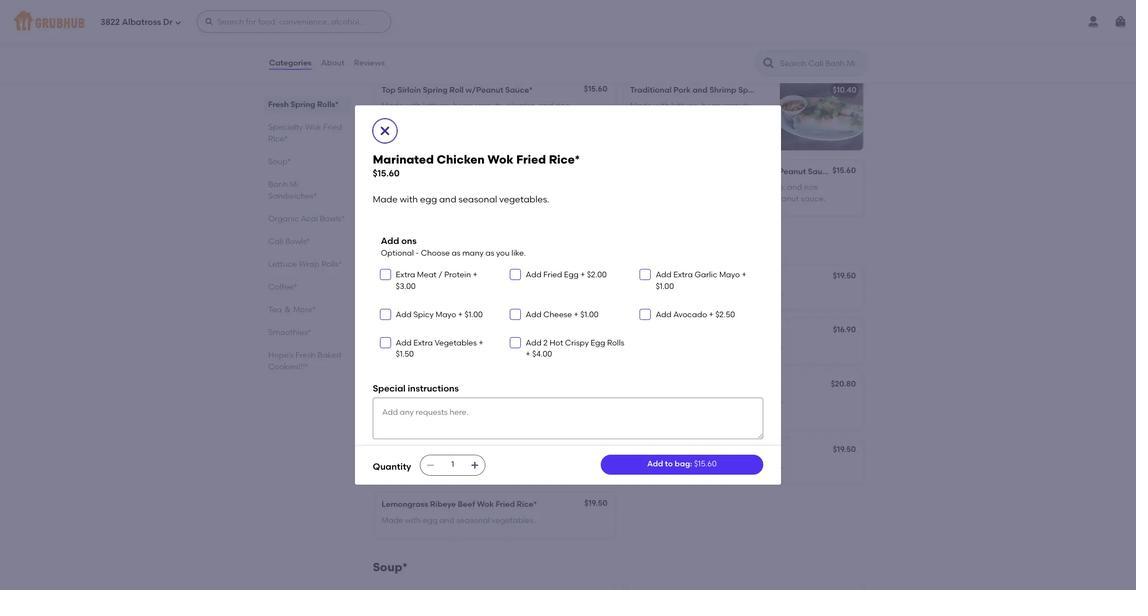 Task type: describe. For each thing, give the bounding box(es) containing it.
+ inside extra meat / protein + $3.00
[[473, 270, 478, 280]]

svg image down top
[[378, 125, 392, 138]]

house
[[630, 446, 654, 455]]

+ inside add extra garlic mayo + $1.00
[[742, 270, 746, 280]]

crispy
[[565, 338, 589, 348]]

banh mi sandwiches*
[[269, 180, 317, 201]]

lettuce wrap rolls*
[[269, 260, 342, 269]]

Search Cali Banh Mi search field
[[779, 58, 864, 69]]

tea
[[269, 305, 282, 315]]

made with egg and seasonal vegetables. down green
[[373, 194, 549, 205]]

seasonal down 'lemongrass ribeye beef wok fried rice*'
[[456, 516, 490, 525]]

lettuce, inside the "lemongrass ribeye ＆ black pepper shrimp.  made with lettuce, bean sprouts, cilantro, and rice vermicelli inside. two rolls served with peanut sauce."
[[630, 37, 659, 46]]

leaf
[[500, 183, 515, 192]]

$2.50
[[715, 310, 735, 319]]

tofu
[[415, 326, 432, 336]]

add avocado + $2.50
[[656, 310, 735, 319]]

egg down 'house pork ＆ shrimp wok fried rice*' in the right of the page
[[671, 462, 686, 471]]

rolls
[[607, 338, 624, 348]]

seasonal inside lemongrass ribeye beef and black pepper shrimp.  made with egg and seasonal vegetables.
[[433, 408, 466, 417]]

vegetables
[[435, 338, 477, 348]]

pepper up in
[[405, 167, 433, 176]]

+ right cheese
[[574, 310, 579, 319]]

svg image right input item quantity number field
[[471, 461, 479, 470]]

lemongrass ribeye beef spring roll w/peanut sauce*
[[630, 167, 835, 176]]

shrimp up 'lemongrass ribeye beef wok fried rice*'
[[434, 446, 461, 455]]

add for add cheese + $1.00
[[526, 310, 542, 319]]

albatross
[[122, 17, 161, 27]]

$3.00
[[396, 282, 416, 291]]

traditional pork and shrimp spring roll w/peanut sauce*
[[630, 85, 848, 95]]

made with egg and seasonal vegetables. for black pepper shrimp wok fried rice*
[[382, 462, 535, 471]]

rice inside the "lemongrass ribeye ＆ black pepper shrimp.  made with lettuce, bean sprouts, cilantro, and rice vermicelli inside. two rolls served with peanut sauce."
[[763, 37, 777, 46]]

top sirloin spring roll w/peanut sauce*
[[382, 85, 533, 95]]

special
[[373, 384, 406, 394]]

instructions
[[408, 384, 459, 394]]

steamed shrimp spring roll w/peanut sauce*
[[382, 10, 557, 19]]

sauteed for sauteed tofu wok fried rice*
[[382, 326, 414, 336]]

hope's fresh baked cookies!!!* tab
[[269, 349, 346, 373]]

cilantro, for traditional pork and shrimp spring roll w/peanut sauce*
[[630, 112, 661, 122]]

cookies!!!*
[[269, 362, 308, 372]]

lettuce, for steamed shrimp spring roll w/peanut sauce*
[[423, 26, 451, 35]]

hope's
[[269, 351, 294, 360]]

rice* inside tab
[[269, 134, 288, 144]]

lemongrass ribeye ＆ black pepper shrimp.  made with lettuce, bean sprouts, cilantro, and rice vermicelli inside. two rolls served with peanut sauce. button
[[624, 3, 863, 69]]

$19.50 for lemongrass ribeye beef wok fried rice*
[[584, 499, 607, 508]]

egg down the 'spam'
[[671, 288, 686, 297]]

about
[[321, 58, 345, 68]]

cilantro, for lemongrass ribeye beef spring roll w/peanut sauce*
[[755, 183, 785, 192]]

black pepper shrimp wok fried rice*
[[382, 446, 523, 455]]

$15.60 inside marinated chicken wok fried rice* $15.60
[[373, 168, 400, 179]]

made with lettuce, bean sprouts, cilantro, and rice vermicelli inside. two rolls served with peanut sauce. for sirloin
[[382, 101, 577, 122]]

2
[[543, 338, 548, 348]]

lemongrass for lemongrass ribeye beef wok fried rice*
[[382, 500, 428, 510]]

lemongrass for lemongrass ribeye beef and black pepper shrimp.  made with egg and seasonal vegetables.
[[382, 396, 428, 406]]

inside. for steamed shrimp spring roll w/peanut sauce*
[[419, 37, 443, 46]]

lettuce
[[269, 260, 297, 269]]

add extra garlic mayo + $1.00
[[656, 270, 746, 291]]

search icon image
[[762, 57, 776, 70]]

$20.80
[[831, 379, 856, 389]]

+ left $2.50
[[709, 310, 714, 319]]

fried inside marinated chicken wok fried rice* $15.60
[[516, 153, 546, 167]]

lemongrass ribeye beef and black pepper shrimp.  made with egg and seasonal vegetables.
[[382, 396, 596, 417]]

extra meat / protein + $3.00
[[396, 270, 478, 291]]

made with egg and seasonal vegetables. for sauteed tofu wok fried rice*
[[382, 342, 535, 352]]

vermicelli for steamed shrimp spring roll w/peanut sauce*
[[382, 37, 417, 46]]

two for traditional pork and shrimp spring roll w/peanut sauce*
[[630, 124, 645, 133]]

marinated for marinated chicken wok fried rice*
[[382, 272, 422, 282]]

pepper inside the "lemongrass ribeye ＆ black pepper shrimp.  made with lettuce, bean sprouts, cilantro, and rice vermicelli inside. two rolls served with peanut sauce."
[[738, 26, 765, 35]]

shrimp up bag:
[[685, 446, 712, 455]]

shrimp right steamed at top left
[[418, 10, 445, 19]]

paper
[[470, 194, 493, 203]]

3822
[[100, 17, 120, 27]]

cali bowls* tab
[[269, 236, 346, 247]]

tea ＆ more* tab
[[269, 304, 346, 316]]

svg image down optional
[[382, 271, 389, 278]]

cilantro, for steamed shrimp spring roll w/peanut sauce*
[[506, 26, 537, 35]]

rice for top sirloin spring roll w/peanut sauce*
[[556, 101, 570, 111]]

inside. for traditional pork and shrimp spring roll w/peanut sauce*
[[733, 112, 757, 122]]

surf
[[382, 381, 397, 390]]

add for add spicy mayo + $1.00
[[396, 310, 412, 319]]

rolls inside the "lemongrass ribeye ＆ black pepper shrimp.  made with lettuce, bean sprouts, cilantro, and rice vermicelli inside. two rolls served with peanut sauce."
[[647, 48, 662, 58]]

wrapped
[[382, 194, 416, 203]]

made with lettuce, bean sprouts, cilantro, and rice vermicelli inside. two rolls served with peanut sauce. for pork
[[630, 101, 762, 133]]

made with lettuce, bean sprouts, cilantro, and rice vermicelli inside. two rolls served with peanut sauce. for ribeye
[[630, 183, 826, 203]]

$16.90
[[833, 325, 856, 335]]

$1.50
[[396, 350, 414, 359]]

$10.40
[[833, 85, 857, 95]]

two for steamed shrimp spring roll w/peanut sauce*
[[445, 37, 460, 46]]

$19.50 for black pepper shrimp wok fried rice*
[[584, 445, 607, 454]]

sprouts, inside made with bean sprouts, green leaf lettuce, cilantro, wrapped in rice noodle paper
[[445, 183, 475, 192]]

acai
[[301, 214, 318, 224]]

$4.00
[[532, 350, 552, 359]]

peanut inside the "lemongrass ribeye ＆ black pepper shrimp.  made with lettuce, bean sprouts, cilantro, and rice vermicelli inside. two rolls served with peanut sauce."
[[708, 48, 736, 58]]

rolls for lemongrass ribeye beef spring roll w/peanut sauce*
[[710, 194, 725, 203]]

extra for add extra vegetables + $1.50
[[413, 338, 433, 348]]

egg down tofu
[[423, 342, 438, 352]]

specialty inside specialty wok fried rice*
[[269, 123, 303, 132]]

more*
[[294, 305, 316, 315]]

served for top sirloin spring roll w/peanut sauce*
[[479, 112, 504, 122]]

cheese
[[543, 310, 572, 319]]

categories
[[269, 58, 312, 68]]

reviews
[[354, 58, 385, 68]]

+ inside add extra vegetables + $1.50
[[479, 338, 483, 348]]

$19.50 for house pork ＆ shrimp wok fried rice*
[[833, 445, 856, 454]]

specialty wok fried rice* tab
[[269, 121, 346, 145]]

pepper inside lemongrass ribeye beef and black pepper shrimp.  made with egg and seasonal vegetables.
[[515, 396, 542, 406]]

specialty wok fried rice* inside tab
[[269, 123, 342, 144]]

pork for house
[[656, 446, 673, 455]]

wok inside marinated chicken wok fried rice* $15.60
[[487, 153, 513, 167]]

add 2 hot crispy egg rolls + $4.00
[[526, 338, 624, 359]]

tea ＆ more*
[[269, 305, 316, 315]]

fresh spring rolls* tab
[[269, 99, 346, 110]]

bowls* inside "tab"
[[320, 214, 345, 224]]

hope's fresh baked cookies!!!*
[[269, 351, 342, 372]]

rice for traditional pork and shrimp spring roll w/peanut sauce*
[[680, 112, 694, 122]]

organic acai bowls*
[[269, 214, 345, 224]]

spam
[[664, 272, 686, 282]]

fresh spring rolls*
[[269, 100, 339, 109]]

made with lettuce, bean sprouts, cilantro, and rice vermicelli inside. two rolls served with peanut sauce. for shrimp
[[382, 26, 577, 46]]

soup* inside tab
[[269, 157, 291, 166]]

egg down 'lemongrass ribeye beef wok fried rice*'
[[423, 516, 438, 525]]

inside. inside the "lemongrass ribeye ＆ black pepper shrimp.  made with lettuce, bean sprouts, cilantro, and rice vermicelli inside. two rolls served with peanut sauce."
[[816, 37, 840, 46]]

marinated chicken wok fried rice* $15.60
[[373, 153, 580, 179]]

1 vertical spatial specialty wok fried rice*
[[373, 239, 524, 253]]

and inside the "lemongrass ribeye ＆ black pepper shrimp.  made with lettuce, bean sprouts, cilantro, and rice vermicelli inside. two rolls served with peanut sauce."
[[746, 37, 761, 46]]

beef for wok
[[458, 500, 475, 510]]

mi
[[290, 180, 299, 189]]

beef for and
[[457, 396, 474, 406]]

made with egg and seasonal vegetables. for sauteed spam ＆ egg wok fried rice*
[[630, 288, 784, 297]]

like.
[[512, 248, 526, 258]]

seasonal down 'house pork ＆ shrimp wok fried rice*' in the right of the page
[[705, 462, 738, 471]]

soup* tab
[[269, 156, 346, 168]]

to
[[665, 460, 673, 469]]

black inside the "lemongrass ribeye ＆ black pepper shrimp.  made with lettuce, bean sprouts, cilantro, and rice vermicelli inside. two rolls served with peanut sauce."
[[715, 26, 736, 35]]

lemongrass ribeye beef wok fried rice*
[[382, 500, 537, 510]]

wok inside tab
[[305, 123, 322, 132]]

seasonal down green
[[459, 194, 497, 205]]

chicken for marinated chicken wok fried rice*
[[423, 272, 455, 282]]

made with egg and seasonal vegetables. for lemongrass ribeye beef wok fried rice*
[[382, 516, 535, 525]]

sprouts, for lemongrass ribeye beef spring roll w/peanut sauce*
[[723, 183, 753, 192]]

pepper up quantity
[[405, 446, 433, 455]]

ribeye for black
[[678, 26, 704, 35]]

seasonal down the protein
[[456, 288, 490, 297]]

banh
[[269, 180, 288, 189]]

seasonal down black pepper shrimp wok fried rice*
[[456, 462, 490, 471]]

add for add ons optional - choose as many as you like.
[[381, 236, 399, 247]]

sauce. for traditional pork and shrimp spring roll w/peanut sauce*
[[738, 124, 762, 133]]

made with egg and seasonal vegetables. for marinated chicken wok fried rice*
[[382, 288, 535, 297]]

served for steamed shrimp spring roll w/peanut sauce*
[[479, 37, 504, 46]]

bean for traditional pork and shrimp spring roll w/peanut sauce*
[[702, 101, 721, 111]]

lettuce, for traditional pork and shrimp spring roll w/peanut sauce*
[[671, 101, 700, 111]]

protein
[[444, 270, 471, 280]]

vermicelli for top sirloin spring roll w/peanut sauce*
[[382, 112, 417, 122]]

seasonal up $2.50
[[705, 288, 738, 297]]

top
[[382, 85, 396, 95]]

marinated chicken wok fried rice*
[[382, 272, 517, 282]]

seasonal down sauteed tofu wok fried rice*
[[456, 342, 490, 352]]

garlic
[[695, 270, 717, 280]]

1 vertical spatial mayo
[[436, 310, 456, 319]]

served for traditional pork and shrimp spring roll w/peanut sauce*
[[664, 124, 689, 133]]

add for add fried egg + $2.00
[[526, 270, 542, 280]]

$19.50 for sauteed spam ＆ egg wok fried rice*
[[833, 271, 856, 281]]

egg inside lemongrass ribeye beef and black pepper shrimp.  made with egg and seasonal vegetables.
[[399, 408, 414, 417]]

sprouts, for top sirloin spring roll w/peanut sauce*
[[475, 101, 504, 111]]

seasonal up 'house pork ＆ shrimp wok fried rice*' in the right of the page
[[705, 396, 738, 406]]

sauteed spam ＆ egg wok fried rice*
[[630, 272, 775, 282]]

add spicy mayo + $1.00
[[396, 310, 483, 319]]

choose
[[421, 248, 450, 258]]

smoothies*
[[269, 328, 311, 337]]

with inside made with bean sprouts, green leaf lettuce, cilantro, wrapped in rice noodle paper
[[406, 183, 422, 192]]

＆ for lemongrass
[[705, 26, 713, 35]]

noodle
[[442, 194, 468, 203]]

3822 albatross dr
[[100, 17, 172, 27]]

served inside the "lemongrass ribeye ＆ black pepper shrimp.  made with lettuce, bean sprouts, cilantro, and rice vermicelli inside. two rolls served with peanut sauce."
[[664, 48, 689, 58]]

lemongrass for lemongrass ribeye beef spring roll w/peanut sauce*
[[630, 167, 677, 176]]

wrap
[[299, 260, 320, 269]]



Task type: vqa. For each thing, say whether or not it's contained in the screenshot.
'Extra' inside the Extra Meat / Protein + $3.00
yes



Task type: locate. For each thing, give the bounding box(es) containing it.
ribeye inside the "lemongrass ribeye ＆ black pepper shrimp.  made with lettuce, bean sprouts, cilantro, and rice vermicelli inside. two rolls served with peanut sauce."
[[678, 26, 704, 35]]

house pork ＆ shrimp wok fried rice*
[[630, 446, 774, 455]]

rolls down top sirloin spring roll w/peanut sauce*
[[462, 112, 477, 122]]

bean inside made with bean sprouts, green leaf lettuce, cilantro, wrapped in rice noodle paper
[[423, 183, 443, 192]]

add fried egg + $2.00
[[526, 270, 607, 280]]

add up the $1.50
[[396, 338, 412, 348]]

bean down traditional pork and shrimp spring roll w/peanut sauce*
[[702, 101, 721, 111]]

0 horizontal spatial as
[[452, 248, 460, 258]]

two up traditional on the top right of page
[[630, 48, 645, 58]]

add for add 2 hot crispy egg rolls + $4.00
[[526, 338, 542, 348]]

0 horizontal spatial $1.00
[[465, 310, 483, 319]]

reviews button
[[353, 43, 385, 83]]

two down "lemongrass ribeye beef spring roll w/peanut sauce*"
[[693, 194, 708, 203]]

lemongrass inside the "lemongrass ribeye ＆ black pepper shrimp.  made with lettuce, bean sprouts, cilantro, and rice vermicelli inside. two rolls served with peanut sauce."
[[630, 26, 676, 35]]

organic
[[269, 214, 299, 224]]

1 horizontal spatial fresh
[[296, 351, 316, 360]]

shrimp. inside the "lemongrass ribeye ＆ black pepper shrimp.  made with lettuce, bean sprouts, cilantro, and rice vermicelli inside. two rolls served with peanut sauce."
[[767, 26, 795, 35]]

made with egg and seasonal vegetables. for house pork ＆ shrimp wok fried rice*
[[630, 462, 784, 471]]

0 vertical spatial fresh
[[269, 100, 289, 109]]

egg
[[564, 270, 579, 280], [698, 272, 713, 282], [591, 338, 605, 348]]

lettuce, right leaf
[[516, 183, 545, 192]]

1 vertical spatial pork
[[656, 446, 673, 455]]

vermicelli for lemongrass ribeye beef spring roll w/peanut sauce*
[[630, 194, 666, 203]]

bean for top sirloin spring roll w/peanut sauce*
[[453, 101, 473, 111]]

sirloin
[[397, 85, 421, 95]]

+
[[473, 270, 478, 280], [581, 270, 585, 280], [742, 270, 746, 280], [458, 310, 463, 319], [574, 310, 579, 319], [709, 310, 714, 319], [479, 338, 483, 348], [526, 350, 530, 359]]

0 vertical spatial beef
[[706, 167, 724, 176]]

many
[[462, 248, 484, 258]]

bean for steamed shrimp spring roll w/peanut sauce*
[[453, 26, 473, 35]]

add ons optional - choose as many as you like.
[[381, 236, 526, 258]]

banh mi sandwiches* tab
[[269, 179, 346, 202]]

beef inside lemongrass ribeye beef and black pepper shrimp.  made with egg and seasonal vegetables.
[[457, 396, 474, 406]]

rice
[[556, 26, 570, 35], [763, 37, 777, 46], [556, 101, 570, 111], [680, 112, 694, 122], [804, 183, 818, 192], [426, 194, 440, 203]]

+ inside add 2 hot crispy egg rolls + $4.00
[[526, 350, 530, 359]]

made with bean sprouts, green leaf lettuce, cilantro, wrapped in rice noodle paper
[[382, 183, 577, 203]]

hot
[[550, 338, 563, 348]]

1 horizontal spatial sauteed
[[630, 272, 662, 282]]

served down top sirloin spring roll w/peanut sauce*
[[479, 112, 504, 122]]

seasonal down $2.50
[[705, 342, 738, 352]]

specialty wok fried rice* down fresh spring rolls*
[[269, 123, 342, 144]]

two down top sirloin spring roll w/peanut sauce*
[[445, 112, 460, 122]]

marinated
[[373, 153, 434, 167], [382, 272, 422, 282]]

bean up traditional on the top right of page
[[660, 37, 680, 46]]

vegetables.
[[499, 194, 549, 205], [492, 288, 535, 297], [740, 288, 784, 297], [492, 342, 535, 352], [740, 342, 784, 352], [740, 396, 784, 406], [468, 408, 512, 417], [492, 462, 535, 471], [740, 462, 784, 471], [492, 516, 535, 525]]

1 horizontal spatial specialty
[[373, 239, 428, 253]]

0 horizontal spatial fresh
[[269, 100, 289, 109]]

svg image
[[1114, 15, 1127, 28], [205, 17, 214, 26], [175, 19, 181, 26], [642, 271, 649, 278], [382, 311, 389, 318], [512, 311, 519, 318], [642, 311, 649, 318], [382, 340, 389, 346], [512, 340, 519, 346], [426, 461, 435, 470]]

1 horizontal spatial pork
[[674, 85, 691, 95]]

svg image down like.
[[512, 271, 519, 278]]

2 vertical spatial beef
[[458, 500, 475, 510]]

served down "lemongrass ribeye beef spring roll w/peanut sauce*"
[[727, 194, 752, 203]]

add inside add ons optional - choose as many as you like.
[[381, 236, 399, 247]]

vermicelli for traditional pork and shrimp spring roll w/peanut sauce*
[[695, 112, 731, 122]]

$15.60 for lemongrass ribeye beef spring roll w/peanut sauce*
[[833, 166, 856, 175]]

shrimp
[[418, 10, 445, 19], [710, 85, 737, 95], [434, 167, 461, 176], [434, 446, 461, 455], [685, 446, 712, 455]]

sprouts, for steamed shrimp spring roll w/peanut sauce*
[[475, 26, 504, 35]]

2 horizontal spatial egg
[[698, 272, 713, 282]]

+ left $4.00
[[526, 350, 530, 359]]

chicken inside marinated chicken wok fried rice* $15.60
[[437, 153, 485, 167]]

spring inside tab
[[291, 100, 316, 109]]

bowls* right cali
[[285, 237, 310, 246]]

special instructions
[[373, 384, 459, 394]]

bowls* inside tab
[[285, 237, 310, 246]]

1 as from the left
[[452, 248, 460, 258]]

0 horizontal spatial pork
[[656, 446, 673, 455]]

spicy
[[413, 310, 434, 319]]

mayo inside add extra garlic mayo + $1.00
[[719, 270, 740, 280]]

rolls* up specialty wok fried rice* tab
[[318, 100, 339, 109]]

1 horizontal spatial shrimp.
[[767, 26, 795, 35]]

add for add avocado + $2.50
[[656, 310, 672, 319]]

marinated inside marinated chicken wok fried rice* $15.60
[[373, 153, 434, 167]]

fresh inside hope's fresh baked cookies!!!*
[[296, 351, 316, 360]]

black inside lemongrass ribeye beef and black pepper shrimp.  made with egg and seasonal vegetables.
[[492, 396, 513, 406]]

add inside add extra vegetables + $1.50
[[396, 338, 412, 348]]

specialty wok fried rice*
[[269, 123, 342, 144], [373, 239, 524, 253]]

turf
[[408, 381, 423, 390]]

add left avocado
[[656, 310, 672, 319]]

lemongrass for lemongrass ribeye ＆ black pepper shrimp.  made with lettuce, bean sprouts, cilantro, and rice vermicelli inside. two rolls served with peanut sauce.
[[630, 26, 676, 35]]

two inside the "lemongrass ribeye ＆ black pepper shrimp.  made with lettuce, bean sprouts, cilantro, and rice vermicelli inside. two rolls served with peanut sauce."
[[630, 48, 645, 58]]

roll
[[474, 10, 488, 19], [450, 85, 464, 95], [765, 85, 779, 95], [490, 167, 504, 176], [752, 167, 766, 176]]

categories button
[[269, 43, 312, 83]]

1 vertical spatial fresh
[[296, 351, 316, 360]]

surf ＆ turf wok fried rice*
[[382, 381, 485, 390]]

egg left input item quantity number field
[[423, 462, 438, 471]]

about button
[[320, 43, 345, 83]]

add left spicy
[[396, 310, 412, 319]]

egg left rolls
[[591, 338, 605, 348]]

served down steamed shrimp spring roll w/peanut sauce*
[[479, 37, 504, 46]]

rice* inside marinated chicken wok fried rice* $15.60
[[549, 153, 580, 167]]

1 horizontal spatial bowls*
[[320, 214, 345, 224]]

add for add extra garlic mayo + $1.00
[[656, 270, 672, 280]]

traditional
[[630, 85, 672, 95]]

extra
[[396, 270, 415, 280], [673, 270, 693, 280], [413, 338, 433, 348]]

peanut for traditional pork and shrimp spring roll w/peanut sauce*
[[708, 124, 736, 133]]

add left garlic
[[656, 270, 672, 280]]

marinated down optional
[[382, 272, 422, 282]]

served for lemongrass ribeye beef spring roll w/peanut sauce*
[[727, 194, 752, 203]]

rolls* for lettuce wrap rolls*
[[322, 260, 342, 269]]

ons
[[401, 236, 417, 247]]

1 vertical spatial marinated
[[382, 272, 422, 282]]

sauce. for steamed shrimp spring roll w/peanut sauce*
[[552, 37, 577, 46]]

fresh
[[269, 100, 289, 109], [296, 351, 316, 360]]

egg up 'house pork ＆ shrimp wok fried rice*' in the right of the page
[[671, 396, 686, 406]]

add cheese + $1.00
[[526, 310, 599, 319]]

marinated for marinated chicken wok fried rice* $15.60
[[373, 153, 434, 167]]

1 horizontal spatial mayo
[[719, 270, 740, 280]]

1 vertical spatial chicken
[[423, 272, 455, 282]]

fresh up specialty wok fried rice* tab
[[269, 100, 289, 109]]

black pepper shrimp spring roll w/peanut sauce*
[[382, 167, 573, 176]]

extra inside add extra garlic mayo + $1.00
[[673, 270, 693, 280]]

+ up sauteed tofu wok fried rice*
[[458, 310, 463, 319]]

extra left garlic
[[673, 270, 693, 280]]

coffee* tab
[[269, 281, 346, 293]]

2 horizontal spatial $1.00
[[656, 282, 674, 291]]

0 horizontal spatial egg
[[564, 270, 579, 280]]

+ left "$2.00" in the top right of the page
[[581, 270, 585, 280]]

Special instructions text field
[[373, 398, 763, 439]]

main navigation navigation
[[0, 0, 1136, 43]]

0 horizontal spatial soup*
[[269, 157, 291, 166]]

smoothies* tab
[[269, 327, 346, 338]]

lettuce, inside made with bean sprouts, green leaf lettuce, cilantro, wrapped in rice noodle paper
[[516, 183, 545, 192]]

cali
[[269, 237, 284, 246]]

extra up $3.00
[[396, 270, 415, 280]]

egg
[[420, 194, 437, 205], [423, 288, 438, 297], [671, 288, 686, 297], [423, 342, 438, 352], [671, 342, 686, 352], [671, 396, 686, 406], [399, 408, 414, 417], [423, 462, 438, 471], [671, 462, 686, 471], [423, 516, 438, 525]]

egg down meat
[[423, 288, 438, 297]]

rice for steamed shrimp spring roll w/peanut sauce*
[[556, 26, 570, 35]]

0 vertical spatial mayo
[[719, 270, 740, 280]]

1 vertical spatial sauteed
[[382, 326, 414, 336]]

traditional pork and shrimp spring roll w/peanut sauce* image
[[780, 78, 863, 150]]

made
[[382, 183, 404, 192]]

with inside lemongrass ribeye beef and black pepper shrimp.  made with egg and seasonal vegetables.
[[382, 408, 397, 417]]

$1.00 up avocado
[[656, 282, 674, 291]]

1 horizontal spatial $1.00
[[580, 310, 599, 319]]

beef
[[706, 167, 724, 176], [457, 396, 474, 406], [458, 500, 475, 510]]

extra down tofu
[[413, 338, 433, 348]]

lettuce,
[[423, 26, 451, 35], [630, 37, 659, 46], [423, 101, 451, 111], [671, 101, 700, 111], [516, 183, 545, 192], [671, 183, 700, 192]]

inside. for top sirloin spring roll w/peanut sauce*
[[419, 112, 443, 122]]

0 vertical spatial bowls*
[[320, 214, 345, 224]]

pork up to
[[656, 446, 673, 455]]

ribeye for spring
[[679, 167, 705, 176]]

pork
[[674, 85, 691, 95], [656, 446, 673, 455]]

beef for spring
[[706, 167, 724, 176]]

+ right vegetables
[[479, 338, 483, 348]]

1 vertical spatial specialty
[[373, 239, 428, 253]]

egg left noodle
[[420, 194, 437, 205]]

$15.60 for marinated chicken wok fried rice*
[[584, 271, 607, 281]]

sprouts, for traditional pork and shrimp spring roll w/peanut sauce*
[[723, 101, 753, 111]]

add to bag: $15.60
[[647, 460, 717, 469]]

0 vertical spatial pork
[[674, 85, 691, 95]]

1 horizontal spatial egg
[[591, 338, 605, 348]]

rolls down traditional on the top right of page
[[647, 124, 662, 133]]

meat
[[417, 270, 437, 280]]

0 vertical spatial rolls*
[[318, 100, 339, 109]]

sauce. for lemongrass ribeye beef spring roll w/peanut sauce*
[[801, 194, 826, 203]]

as
[[452, 248, 460, 258], [486, 248, 494, 258]]

＆ inside tea ＆ more* tab
[[284, 305, 292, 315]]

cilantro, inside the "lemongrass ribeye ＆ black pepper shrimp.  made with lettuce, bean sprouts, cilantro, and rice vermicelli inside. two rolls served with peanut sauce."
[[714, 37, 744, 46]]

egg inside add 2 hot crispy egg rolls + $4.00
[[591, 338, 605, 348]]

extra inside add extra vegetables + $1.50
[[413, 338, 433, 348]]

mayo right garlic
[[719, 270, 740, 280]]

optional
[[381, 248, 414, 258]]

pork for traditional
[[674, 85, 691, 95]]

made with egg and seasonal vegetables. down the protein
[[382, 288, 535, 297]]

Input item quantity number field
[[441, 455, 465, 475]]

lemongrass ribeye ＆ black pepper shrimp.  made with lettuce, bean sprouts, cilantro, and rice vermicelli inside. two rolls served with peanut sauce.
[[630, 26, 840, 58]]

$1.00 inside add extra garlic mayo + $1.00
[[656, 282, 674, 291]]

/
[[438, 270, 442, 280]]

0 horizontal spatial shrimp.
[[544, 396, 573, 406]]

two for top sirloin spring roll w/peanut sauce*
[[445, 112, 460, 122]]

rolls* right wrap
[[322, 260, 342, 269]]

peanut for steamed shrimp spring roll w/peanut sauce*
[[523, 37, 550, 46]]

inside. for lemongrass ribeye beef spring roll w/peanut sauce*
[[668, 194, 692, 203]]

ribeye inside lemongrass ribeye beef and black pepper shrimp.  made with egg and seasonal vegetables.
[[430, 396, 455, 406]]

＆ inside the "lemongrass ribeye ＆ black pepper shrimp.  made with lettuce, bean sprouts, cilantro, and rice vermicelli inside. two rolls served with peanut sauce."
[[705, 26, 713, 35]]

sauce*
[[529, 10, 557, 19], [505, 85, 533, 95], [821, 85, 848, 95], [546, 167, 573, 176], [808, 167, 835, 176]]

add left cheese
[[526, 310, 542, 319]]

0 vertical spatial soup*
[[269, 157, 291, 166]]

rolls down steamed shrimp spring roll w/peanut sauce*
[[462, 37, 477, 46]]

sauteed for sauteed spam ＆ egg wok fried rice*
[[630, 272, 662, 282]]

+ right garlic
[[742, 270, 746, 280]]

fried
[[324, 123, 342, 132], [516, 153, 546, 167], [460, 239, 489, 253], [543, 270, 562, 280], [475, 272, 494, 282], [733, 272, 753, 282], [452, 326, 471, 336], [443, 381, 463, 390], [482, 446, 501, 455], [732, 446, 752, 455], [496, 500, 515, 510]]

lemongrass inside lemongrass ribeye beef and black pepper shrimp.  made with egg and seasonal vegetables.
[[382, 396, 428, 406]]

rolls up traditional on the top right of page
[[647, 48, 662, 58]]

0 vertical spatial chicken
[[437, 153, 485, 167]]

bean inside the "lemongrass ribeye ＆ black pepper shrimp.  made with lettuce, bean sprouts, cilantro, and rice vermicelli inside. two rolls served with peanut sauce."
[[660, 37, 680, 46]]

extra for add extra garlic mayo + $1.00
[[673, 270, 693, 280]]

pepper down $4.00
[[515, 396, 542, 406]]

add
[[381, 236, 399, 247], [526, 270, 542, 280], [656, 270, 672, 280], [396, 310, 412, 319], [526, 310, 542, 319], [656, 310, 672, 319], [396, 338, 412, 348], [526, 338, 542, 348], [647, 460, 663, 469]]

bean for lemongrass ribeye beef spring roll w/peanut sauce*
[[702, 183, 721, 192]]

lettuce wrap rolls* tab
[[269, 259, 346, 270]]

add left to
[[647, 460, 663, 469]]

0 vertical spatial marinated
[[373, 153, 434, 167]]

lettuce, down steamed shrimp spring roll w/peanut sauce*
[[423, 26, 451, 35]]

$15.60
[[584, 84, 607, 94], [833, 166, 856, 175], [373, 168, 400, 179], [584, 271, 607, 281], [694, 460, 717, 469]]

bean
[[453, 26, 473, 35], [660, 37, 680, 46], [453, 101, 473, 111], [702, 101, 721, 111], [423, 183, 443, 192], [702, 183, 721, 192]]

shrimp.
[[767, 26, 795, 35], [544, 396, 573, 406]]

1 horizontal spatial specialty wok fried rice*
[[373, 239, 524, 253]]

rolls for traditional pork and shrimp spring roll w/peanut sauce*
[[647, 124, 662, 133]]

chicken for marinated chicken wok fried rice* $15.60
[[437, 153, 485, 167]]

cilantro, for top sirloin spring roll w/peanut sauce*
[[506, 101, 537, 111]]

egg down 'special instructions'
[[399, 408, 414, 417]]

sauteed tofu wok fried rice*
[[382, 326, 494, 336]]

you
[[496, 248, 510, 258]]

shrimp. inside lemongrass ribeye beef and black pepper shrimp.  made with egg and seasonal vegetables.
[[544, 396, 573, 406]]

add for add extra vegetables + $1.50
[[396, 338, 412, 348]]

1 vertical spatial beef
[[457, 396, 474, 406]]

peanut for top sirloin spring roll w/peanut sauce*
[[523, 112, 550, 122]]

lettuce, down "lemongrass ribeye beef spring roll w/peanut sauce*"
[[671, 183, 700, 192]]

made
[[382, 26, 403, 35], [797, 26, 819, 35], [382, 101, 403, 111], [630, 101, 652, 111], [630, 183, 652, 192], [373, 194, 398, 205], [382, 288, 403, 297], [630, 288, 652, 297], [382, 342, 403, 352], [630, 342, 652, 352], [575, 396, 596, 406], [630, 396, 652, 406], [382, 462, 403, 471], [630, 462, 652, 471], [382, 516, 403, 525]]

made with lettuce, bean sprouts, cilantro, and rice vermicelli inside. two rolls served with peanut sauce. down top sirloin spring roll w/peanut sauce*
[[382, 101, 577, 122]]

1 vertical spatial shrimp.
[[544, 396, 573, 406]]

add up optional
[[381, 236, 399, 247]]

extra inside extra meat / protein + $3.00
[[396, 270, 415, 280]]

made with egg and seasonal vegetables. up 'house pork ＆ shrimp wok fried rice*' in the right of the page
[[630, 396, 784, 406]]

sauce. for top sirloin spring roll w/peanut sauce*
[[552, 112, 577, 122]]

ribeye for wok
[[430, 500, 456, 510]]

cilantro,
[[506, 26, 537, 35], [714, 37, 744, 46], [506, 101, 537, 111], [630, 112, 661, 122], [547, 183, 577, 192], [755, 183, 785, 192]]

two down traditional on the top right of page
[[630, 124, 645, 133]]

0 vertical spatial specialty wok fried rice*
[[269, 123, 342, 144]]

add inside add 2 hot crispy egg rolls + $4.00
[[526, 338, 542, 348]]

$1.00 up vegetables
[[465, 310, 483, 319]]

rolls for steamed shrimp spring roll w/peanut sauce*
[[462, 37, 477, 46]]

0 horizontal spatial sauteed
[[382, 326, 414, 336]]

as left you
[[486, 248, 494, 258]]

specialty
[[269, 123, 303, 132], [373, 239, 428, 253]]

0 vertical spatial specialty
[[269, 123, 303, 132]]

avocado
[[673, 310, 707, 319]]

0 horizontal spatial mayo
[[436, 310, 456, 319]]

+ right the protein
[[473, 270, 478, 280]]

two down steamed shrimp spring roll w/peanut sauce*
[[445, 37, 460, 46]]

quantity
[[373, 462, 411, 472]]

dr
[[163, 17, 172, 27]]

＆ for house
[[675, 446, 683, 455]]

egg left "$2.00" in the top right of the page
[[564, 270, 579, 280]]

sprouts,
[[475, 26, 504, 35], [682, 37, 712, 46], [475, 101, 504, 111], [723, 101, 753, 111], [445, 183, 475, 192], [723, 183, 753, 192]]

two for lemongrass ribeye beef spring roll w/peanut sauce*
[[693, 194, 708, 203]]

$19.50
[[833, 271, 856, 281], [584, 445, 607, 454], [833, 445, 856, 454], [584, 499, 607, 508]]

peanut for lemongrass ribeye beef spring roll w/peanut sauce*
[[772, 194, 799, 203]]

vermicelli inside the "lemongrass ribeye ＆ black pepper shrimp.  made with lettuce, bean sprouts, cilantro, and rice vermicelli inside. two rolls served with peanut sauce."
[[779, 37, 815, 46]]

add left 2
[[526, 338, 542, 348]]

made inside lemongrass ribeye beef and black pepper shrimp.  made with egg and seasonal vegetables.
[[575, 396, 596, 406]]

organic acai bowls* tab
[[269, 213, 346, 225]]

0 horizontal spatial specialty
[[269, 123, 303, 132]]

made with egg and seasonal vegetables. down black pepper shrimp wok fried rice*
[[382, 462, 535, 471]]

0 vertical spatial shrimp.
[[767, 26, 795, 35]]

mayo up sauteed tofu wok fried rice*
[[436, 310, 456, 319]]

vegetables. inside lemongrass ribeye beef and black pepper shrimp.  made with egg and seasonal vegetables.
[[468, 408, 512, 417]]

marinated up the made on the left of page
[[373, 153, 434, 167]]

egg down avocado
[[671, 342, 686, 352]]

lettuce, for lemongrass ribeye beef spring roll w/peanut sauce*
[[671, 183, 700, 192]]

cilantro, inside made with bean sprouts, green leaf lettuce, cilantro, wrapped in rice noodle paper
[[547, 183, 577, 192]]

made with egg and seasonal vegetables. down 'lemongrass ribeye beef wok fried rice*'
[[382, 516, 535, 525]]

bean down steamed shrimp spring roll w/peanut sauce*
[[453, 26, 473, 35]]

green
[[477, 183, 498, 192]]

made with egg and seasonal vegetables. down sauteed tofu wok fried rice*
[[382, 342, 535, 352]]

svg image
[[378, 125, 392, 138], [382, 271, 389, 278], [512, 271, 519, 278], [471, 461, 479, 470]]

bag:
[[675, 460, 692, 469]]

baked
[[318, 351, 342, 360]]

add extra vegetables + $1.50
[[396, 338, 483, 359]]

ribeye for and
[[430, 396, 455, 406]]

lettuce, for top sirloin spring roll w/peanut sauce*
[[423, 101, 451, 111]]

add for add to bag: $15.60
[[647, 460, 663, 469]]

made with egg and seasonal vegetables. down add avocado + $2.50
[[630, 342, 784, 352]]

fresh inside tab
[[269, 100, 289, 109]]

vermicelli
[[382, 37, 417, 46], [779, 37, 815, 46], [382, 112, 417, 122], [695, 112, 731, 122], [630, 194, 666, 203]]

0 horizontal spatial bowls*
[[285, 237, 310, 246]]

sprouts, inside the "lemongrass ribeye ＆ black pepper shrimp.  made with lettuce, bean sprouts, cilantro, and rice vermicelli inside. two rolls served with peanut sauce."
[[682, 37, 712, 46]]

specialty down fresh spring rolls*
[[269, 123, 303, 132]]

rolls* for fresh spring rolls*
[[318, 100, 339, 109]]

$1.00 up crispy
[[580, 310, 599, 319]]

0 vertical spatial sauteed
[[630, 272, 662, 282]]

made with lettuce, bean sprouts, cilantro, and rice vermicelli inside. two rolls served with peanut sauce. down "lemongrass ribeye beef spring roll w/peanut sauce*"
[[630, 183, 826, 203]]

1 vertical spatial soup*
[[373, 560, 408, 574]]

shrimp down the "lemongrass ribeye ＆ black pepper shrimp.  made with lettuce, bean sprouts, cilantro, and rice vermicelli inside. two rolls served with peanut sauce."
[[710, 85, 737, 95]]

2 as from the left
[[486, 248, 494, 258]]

served down traditional on the top right of page
[[664, 124, 689, 133]]

wok
[[305, 123, 322, 132], [487, 153, 513, 167], [431, 239, 457, 253], [456, 272, 473, 282], [715, 272, 731, 282], [433, 326, 450, 336], [425, 381, 441, 390], [463, 446, 480, 455], [714, 446, 730, 455], [477, 500, 494, 510]]

add inside add extra garlic mayo + $1.00
[[656, 270, 672, 280]]

sauce.
[[552, 37, 577, 46], [738, 48, 762, 58], [552, 112, 577, 122], [738, 124, 762, 133], [801, 194, 826, 203]]

mayo
[[719, 270, 740, 280], [436, 310, 456, 319]]

add up add cheese + $1.00 at the bottom of the page
[[526, 270, 542, 280]]

1 vertical spatial bowls*
[[285, 237, 310, 246]]

made with egg and seasonal vegetables. down 'house pork ＆ shrimp wok fried rice*' in the right of the page
[[630, 462, 784, 471]]

rice inside made with bean sprouts, green leaf lettuce, cilantro, wrapped in rice noodle paper
[[426, 194, 440, 203]]

lettuce, up traditional on the top right of page
[[630, 37, 659, 46]]

bean up in
[[423, 183, 443, 192]]

lettuce, down traditional on the top right of page
[[671, 101, 700, 111]]

rolls for top sirloin spring roll w/peanut sauce*
[[462, 112, 477, 122]]

fried inside specialty wok fried rice*
[[324, 123, 342, 132]]

＆ for sauteed
[[688, 272, 696, 282]]

sauce. inside the "lemongrass ribeye ＆ black pepper shrimp.  made with lettuce, bean sprouts, cilantro, and rice vermicelli inside. two rolls served with peanut sauce."
[[738, 48, 762, 58]]

shrimp. down $4.00
[[544, 396, 573, 406]]

served up traditional on the top right of page
[[664, 48, 689, 58]]

bowls* right acai
[[320, 214, 345, 224]]

-
[[416, 248, 419, 258]]

rolls*
[[318, 100, 339, 109], [322, 260, 342, 269]]

made inside the "lemongrass ribeye ＆ black pepper shrimp.  made with lettuce, bean sprouts, cilantro, and rice vermicelli inside. two rolls served with peanut sauce."
[[797, 26, 819, 35]]

$15.60 for top sirloin spring roll w/peanut sauce*
[[584, 84, 607, 94]]

1 horizontal spatial as
[[486, 248, 494, 258]]

0 horizontal spatial specialty wok fried rice*
[[269, 123, 342, 144]]

coffee*
[[269, 282, 297, 292]]

steamed
[[382, 10, 416, 19]]

shrimp up noodle
[[434, 167, 461, 176]]

egg right the 'spam'
[[698, 272, 713, 282]]

bean down "lemongrass ribeye beef spring roll w/peanut sauce*"
[[702, 183, 721, 192]]

sauteed left the 'spam'
[[630, 272, 662, 282]]

peanut
[[523, 37, 550, 46], [708, 48, 736, 58], [523, 112, 550, 122], [708, 124, 736, 133], [772, 194, 799, 203]]

made with egg and seasonal vegetables. down sauteed spam ＆ egg wok fried rice*
[[630, 288, 784, 297]]

rice for lemongrass ribeye beef spring roll w/peanut sauce*
[[804, 183, 818, 192]]

1 vertical spatial rolls*
[[322, 260, 342, 269]]

1 horizontal spatial soup*
[[373, 560, 408, 574]]

and
[[539, 26, 554, 35], [746, 37, 761, 46], [693, 85, 708, 95], [539, 101, 554, 111], [663, 112, 678, 122], [787, 183, 802, 192], [439, 194, 456, 205], [439, 288, 454, 297], [688, 288, 703, 297], [439, 342, 454, 352], [688, 342, 703, 352], [476, 396, 491, 406], [688, 396, 703, 406], [416, 408, 431, 417], [439, 462, 454, 471], [688, 462, 703, 471], [439, 516, 454, 525]]



